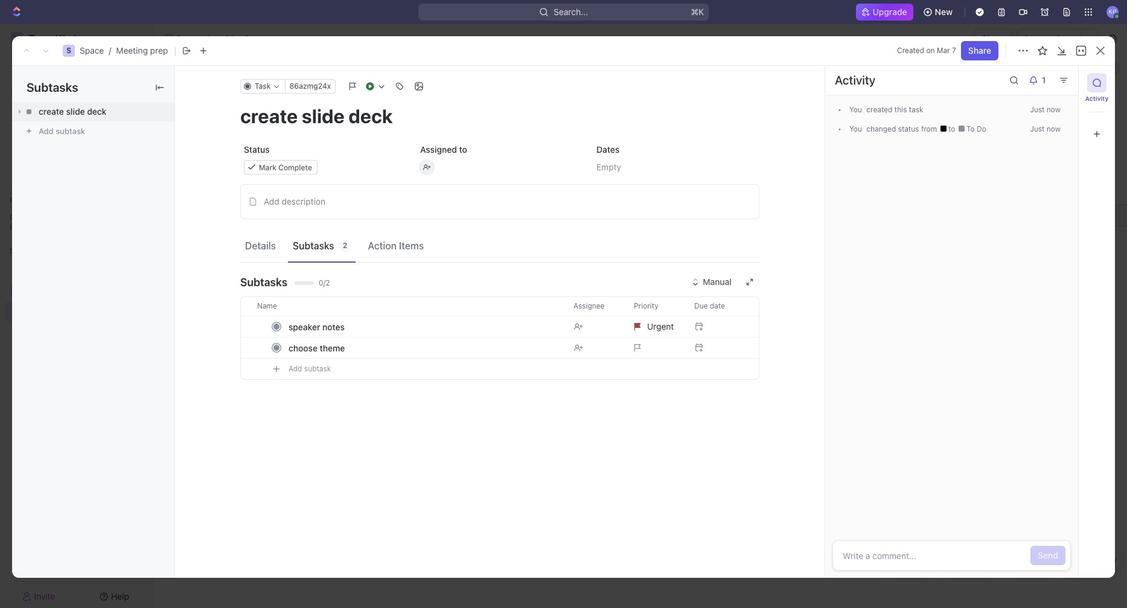 Task type: vqa. For each thing, say whether or not it's contained in the screenshot.
topmost Activity
yes



Task type: locate. For each thing, give the bounding box(es) containing it.
1 vertical spatial just
[[1030, 124, 1045, 133]]

invite button
[[5, 588, 73, 605]]

meeting right space link
[[116, 45, 148, 56]]

upgrade
[[873, 7, 907, 17]]

your
[[104, 213, 120, 222]]

2 horizontal spatial add task
[[1048, 63, 1080, 72]]

1 horizontal spatial subtask
[[304, 364, 331, 373]]

0 horizontal spatial s
[[14, 286, 19, 295]]

space, , element down spaces
[[11, 285, 23, 297]]

just now
[[1030, 105, 1061, 114], [1030, 124, 1061, 133]]

0 vertical spatial you
[[850, 105, 862, 114]]

share button
[[975, 29, 1012, 48], [961, 41, 999, 60]]

description
[[282, 196, 325, 206]]

mar
[[937, 46, 950, 55]]

1 horizontal spatial subtasks
[[240, 276, 287, 288]]

automations
[[1024, 33, 1074, 43]]

Search tasks... text field
[[999, 88, 1120, 106]]

0 horizontal spatial meeting prep link
[[116, 45, 168, 56]]

slide
[[66, 106, 85, 117], [244, 210, 263, 221]]

0 vertical spatial add subtask button
[[12, 121, 175, 141]]

deck up dashboards link
[[87, 106, 107, 117]]

add
[[1048, 63, 1062, 72], [39, 126, 54, 136], [272, 171, 286, 180], [264, 196, 279, 206], [217, 232, 232, 242], [289, 364, 302, 373]]

subtasks down home
[[27, 80, 78, 94]]

0 vertical spatial prep
[[261, 33, 279, 43]]

1 vertical spatial 2
[[343, 241, 347, 250]]

to left 'add'
[[40, 213, 47, 222]]

task
[[909, 105, 924, 114]]

to for to do
[[967, 124, 975, 133]]

space link
[[80, 45, 104, 56]]

changed status from
[[865, 124, 939, 133]]

add description button
[[245, 192, 755, 211]]

now down search tasks... text field
[[1047, 124, 1061, 133]]

add task button
[[1044, 61, 1085, 75], [258, 168, 309, 183], [211, 230, 257, 245]]

assigned to
[[420, 144, 467, 155]]

customize
[[990, 62, 1032, 73]]

1 horizontal spatial /
[[206, 33, 209, 43]]

just now for created this task
[[1030, 105, 1061, 114]]

add down automations button
[[1048, 63, 1062, 72]]

0 horizontal spatial space, , element
[[11, 285, 23, 297]]

0 vertical spatial now
[[1047, 105, 1061, 114]]

space up "|" on the top of the page
[[176, 33, 201, 43]]

86azmg24x button
[[285, 79, 336, 94]]

to add favorites to your sidebar.
[[10, 213, 120, 231]]

0 horizontal spatial prep
[[150, 45, 168, 56]]

to for to add favorites to your sidebar.
[[40, 213, 47, 222]]

2
[[299, 211, 303, 220], [343, 241, 347, 250]]

subtasks
[[27, 80, 78, 94], [293, 240, 334, 251], [240, 276, 287, 288]]

s inside navigation
[[14, 286, 19, 295]]

0 vertical spatial just
[[1030, 105, 1045, 114]]

2 down description
[[299, 211, 303, 220]]

just down search tasks... text field
[[1030, 124, 1045, 133]]

favorites button
[[5, 193, 54, 208]]

0 vertical spatial subtasks
[[27, 80, 78, 94]]

add left the details
[[217, 232, 232, 242]]

customize button
[[974, 59, 1036, 76]]

meeting up board
[[226, 33, 258, 43]]

0 horizontal spatial subtask
[[56, 126, 85, 136]]

upgrade link
[[856, 4, 913, 21]]

activity
[[835, 73, 876, 87], [1086, 95, 1109, 102]]

1 vertical spatial prep
[[150, 45, 168, 56]]

s up space / meeting prep | at left
[[167, 35, 171, 42]]

deck
[[87, 106, 107, 117], [265, 210, 285, 221]]

2 vertical spatial add task
[[217, 232, 252, 242]]

share right "7"
[[968, 45, 991, 56]]

s for space, , element to the middle
[[66, 46, 71, 55]]

just now for changed status from
[[1030, 124, 1061, 133]]

create slide deck up details button
[[217, 210, 285, 221]]

0 horizontal spatial subtasks
[[27, 80, 78, 94]]

just down 1 dropdown button
[[1030, 105, 1045, 114]]

1 vertical spatial s
[[66, 46, 71, 55]]

2 just now from the top
[[1030, 124, 1061, 133]]

speaker
[[289, 322, 320, 332]]

|
[[174, 44, 176, 56]]

0 vertical spatial activity
[[835, 73, 876, 87]]

task inside dropdown button
[[255, 82, 271, 91]]

2 button
[[287, 210, 305, 222]]

1 horizontal spatial space
[[176, 33, 201, 43]]

now down 1 dropdown button
[[1047, 105, 1061, 114]]

to left to do
[[949, 124, 957, 133]]

1 vertical spatial create slide deck
[[217, 210, 285, 221]]

s for space, , element in the sidebar navigation
[[14, 286, 19, 295]]

1 vertical spatial deck
[[265, 210, 285, 221]]

inbox
[[29, 83, 50, 94]]

1 vertical spatial add subtask button
[[240, 359, 791, 379]]

2 left action
[[343, 241, 347, 250]]

2 horizontal spatial subtasks
[[293, 240, 334, 251]]

add description
[[264, 196, 325, 206]]

board link
[[214, 59, 240, 76]]

1 vertical spatial add task
[[272, 171, 304, 180]]

0 horizontal spatial deck
[[87, 106, 107, 117]]

0 vertical spatial create slide deck
[[39, 106, 107, 117]]

0 vertical spatial add subtask
[[39, 126, 85, 136]]

subtask
[[56, 126, 85, 136], [304, 364, 331, 373]]

meeting prep link left "|" on the top of the page
[[116, 45, 168, 56]]

Edit task name text field
[[240, 104, 760, 127]]

invite
[[34, 591, 55, 601]]

sidebar.
[[10, 222, 37, 231]]

2 vertical spatial space, , element
[[11, 285, 23, 297]]

/
[[206, 33, 209, 43], [109, 45, 111, 56]]

prep
[[261, 33, 279, 43], [150, 45, 168, 56]]

s down spaces
[[14, 286, 19, 295]]

to right assigned
[[459, 144, 467, 155]]

subtasks up name
[[240, 276, 287, 288]]

task sidebar navigation tab list
[[1084, 73, 1110, 144]]

s inside s space /
[[167, 35, 171, 42]]

subtask down "docs" link
[[56, 126, 85, 136]]

0 vertical spatial create
[[39, 106, 64, 117]]

docs
[[29, 104, 49, 114]]

1 vertical spatial /
[[109, 45, 111, 56]]

slide up details button
[[244, 210, 263, 221]]

0 vertical spatial s
[[167, 35, 171, 42]]

1 vertical spatial add task button
[[258, 168, 309, 183]]

urgent
[[647, 321, 674, 331]]

space, , element
[[164, 34, 174, 43], [63, 45, 75, 57], [11, 285, 23, 297]]

1 horizontal spatial deck
[[265, 210, 285, 221]]

1 horizontal spatial s
[[66, 46, 71, 55]]

home
[[29, 63, 52, 73]]

0 horizontal spatial meeting
[[116, 45, 148, 56]]

1 horizontal spatial meeting
[[226, 33, 258, 43]]

0 vertical spatial 2
[[299, 211, 303, 220]]

s
[[167, 35, 171, 42], [66, 46, 71, 55], [14, 286, 19, 295]]

sidebar navigation
[[0, 24, 154, 608]]

assignee button
[[566, 296, 627, 316]]

dashboards
[[29, 124, 76, 135]]

1 vertical spatial now
[[1047, 124, 1061, 133]]

due date button
[[687, 296, 748, 316]]

just for changed status from
[[1030, 124, 1045, 133]]

you left created
[[850, 105, 862, 114]]

0 horizontal spatial /
[[109, 45, 111, 56]]

1 now from the top
[[1047, 105, 1061, 114]]

just
[[1030, 105, 1045, 114], [1030, 124, 1045, 133]]

manual
[[703, 277, 732, 287]]

details
[[245, 240, 276, 251]]

assigned
[[420, 144, 457, 155]]

1 you from the top
[[850, 105, 862, 114]]

subtasks down 2 button in the top of the page
[[293, 240, 334, 251]]

1 horizontal spatial activity
[[1086, 95, 1109, 102]]

action
[[368, 240, 397, 251]]

share button right "7"
[[961, 41, 999, 60]]

date
[[710, 301, 725, 310]]

0 vertical spatial subtask
[[56, 126, 85, 136]]

2 horizontal spatial s
[[167, 35, 171, 42]]

notes
[[323, 322, 345, 332]]

priority
[[634, 301, 659, 310]]

1 vertical spatial just now
[[1030, 124, 1061, 133]]

to left the do
[[967, 124, 975, 133]]

now for created this task
[[1047, 105, 1061, 114]]

meeting
[[226, 33, 258, 43], [116, 45, 148, 56]]

1 horizontal spatial slide
[[244, 210, 263, 221]]

prep left "|" on the top of the page
[[150, 45, 168, 56]]

share up customize button
[[982, 33, 1005, 43]]

mark complete button
[[240, 156, 407, 178]]

0 vertical spatial deck
[[87, 106, 107, 117]]

subtask down choose theme
[[304, 364, 331, 373]]

1 horizontal spatial 2
[[343, 241, 347, 250]]

86azmg24x
[[290, 82, 331, 91]]

0 vertical spatial space, , element
[[164, 34, 174, 43]]

0 horizontal spatial add subtask button
[[12, 121, 175, 141]]

0 vertical spatial share
[[982, 33, 1005, 43]]

1 vertical spatial activity
[[1086, 95, 1109, 102]]

1 horizontal spatial add task
[[272, 171, 304, 180]]

0 horizontal spatial activity
[[835, 73, 876, 87]]

1 vertical spatial meeting
[[116, 45, 148, 56]]

create up dashboards
[[39, 106, 64, 117]]

add
[[49, 213, 62, 222]]

just now down 1
[[1030, 105, 1061, 114]]

from
[[921, 124, 937, 133]]

space up home link
[[80, 45, 104, 56]]

2 vertical spatial s
[[14, 286, 19, 295]]

activity inside task sidebar content section
[[835, 73, 876, 87]]

0 vertical spatial slide
[[66, 106, 85, 117]]

to do
[[965, 124, 986, 133]]

space / meeting prep |
[[80, 44, 176, 56]]

7
[[952, 46, 956, 55]]

search button
[[886, 59, 933, 76]]

slide up dashboards link
[[66, 106, 85, 117]]

1 vertical spatial create
[[217, 210, 242, 221]]

2 now from the top
[[1047, 124, 1061, 133]]

2 just from the top
[[1030, 124, 1045, 133]]

1 vertical spatial you
[[850, 124, 862, 133]]

2 you from the top
[[850, 124, 862, 133]]

0 horizontal spatial create
[[39, 106, 64, 117]]

1 horizontal spatial add subtask button
[[240, 359, 791, 379]]

prep inside space / meeting prep |
[[150, 45, 168, 56]]

create slide deck up dashboards link
[[39, 106, 107, 117]]

2 vertical spatial subtasks
[[240, 276, 287, 288]]

deck left 2 button in the top of the page
[[265, 210, 285, 221]]

task
[[1064, 63, 1080, 72], [255, 82, 271, 91], [288, 171, 304, 180], [235, 232, 252, 242]]

s up home link
[[66, 46, 71, 55]]

prep up "task" dropdown button
[[261, 33, 279, 43]]

0 horizontal spatial 2
[[299, 211, 303, 220]]

1 vertical spatial space
[[80, 45, 104, 56]]

add subtask down choose
[[289, 364, 331, 373]]

created
[[897, 46, 924, 55]]

add subtask down "docs" link
[[39, 126, 85, 136]]

0 vertical spatial just now
[[1030, 105, 1061, 114]]

1 vertical spatial subtask
[[304, 364, 331, 373]]

1 just now from the top
[[1030, 105, 1061, 114]]

manual button
[[686, 272, 739, 292], [686, 272, 739, 292]]

add up "add description"
[[272, 171, 286, 180]]

space, , element up space / meeting prep | at left
[[164, 34, 174, 43]]

space inside space / meeting prep |
[[80, 45, 104, 56]]

space, , element up home link
[[63, 45, 75, 57]]

1 vertical spatial add subtask
[[289, 364, 331, 373]]

0 horizontal spatial add task
[[217, 232, 252, 242]]

action items button
[[363, 234, 429, 257]]

add task
[[1048, 63, 1080, 72], [272, 171, 304, 180], [217, 232, 252, 242]]

excel & csv
[[1078, 556, 1117, 564]]

1 just from the top
[[1030, 105, 1045, 114]]

you left the changed
[[850, 124, 862, 133]]

dashboards link
[[5, 120, 149, 139]]

0 vertical spatial add task
[[1048, 63, 1080, 72]]

create
[[39, 106, 64, 117], [217, 210, 242, 221]]

create slide deck
[[39, 106, 107, 117], [217, 210, 285, 221]]

create up details button
[[217, 210, 242, 221]]

0 horizontal spatial space
[[80, 45, 104, 56]]

1 vertical spatial slide
[[244, 210, 263, 221]]

just now down search tasks... text field
[[1030, 124, 1061, 133]]

dates
[[597, 144, 620, 155]]

meeting prep link up board
[[211, 31, 282, 46]]

1 horizontal spatial space, , element
[[63, 45, 75, 57]]

automations button
[[1018, 30, 1080, 48]]



Task type: describe. For each thing, give the bounding box(es) containing it.
spaces
[[10, 246, 35, 255]]

status
[[244, 144, 270, 155]]

&
[[1097, 556, 1102, 564]]

you for you created this task
[[850, 105, 862, 114]]

1 horizontal spatial prep
[[261, 33, 279, 43]]

create slide deck link
[[12, 102, 175, 121]]

theme
[[320, 343, 345, 353]]

search...
[[554, 7, 588, 17]]

speaker notes link
[[286, 318, 564, 335]]

0 vertical spatial add task button
[[1044, 61, 1085, 75]]

list
[[179, 62, 194, 73]]

mark complete
[[259, 163, 312, 172]]

due date
[[694, 301, 725, 310]]

complete
[[278, 163, 312, 172]]

activity inside task sidebar navigation tab list
[[1086, 95, 1109, 102]]

send
[[1038, 550, 1058, 560]]

add down choose
[[289, 364, 302, 373]]

0 vertical spatial space
[[176, 33, 201, 43]]

kp
[[1109, 8, 1117, 15]]

favorites
[[64, 213, 94, 222]]

task button
[[240, 79, 285, 94]]

meeting prep
[[226, 33, 279, 43]]

2 vertical spatial add task button
[[211, 230, 257, 245]]

0 vertical spatial meeting
[[226, 33, 258, 43]]

you for you
[[850, 124, 862, 133]]

kp button
[[1103, 2, 1122, 22]]

board
[[216, 62, 240, 73]]

⌘k
[[691, 7, 704, 17]]

click
[[10, 213, 29, 222]]

speaker notes
[[289, 322, 345, 332]]

details button
[[240, 234, 281, 257]]

add task for the top add task button
[[1048, 63, 1080, 72]]

invite user image
[[22, 591, 32, 602]]

send button
[[1031, 546, 1066, 565]]

0 vertical spatial /
[[206, 33, 209, 43]]

add left description
[[264, 196, 279, 206]]

do
[[977, 124, 986, 133]]

0/2
[[319, 278, 330, 287]]

1 horizontal spatial create
[[217, 210, 242, 221]]

0 horizontal spatial slide
[[66, 106, 85, 117]]

choose theme
[[289, 343, 345, 353]]

excel
[[1078, 556, 1095, 564]]

new button
[[918, 2, 960, 22]]

add down docs
[[39, 126, 54, 136]]

1 horizontal spatial create slide deck
[[217, 210, 285, 221]]

1 vertical spatial share
[[968, 45, 991, 56]]

action items
[[368, 240, 424, 251]]

on
[[927, 46, 935, 55]]

created on mar 7
[[897, 46, 956, 55]]

csv
[[1104, 556, 1117, 564]]

empty
[[597, 162, 621, 172]]

excel & csv link
[[1064, 545, 1121, 575]]

choose
[[289, 343, 318, 353]]

favorites
[[10, 196, 41, 205]]

empty button
[[593, 156, 760, 178]]

new
[[935, 7, 953, 17]]

add task for the bottom add task button
[[217, 232, 252, 242]]

/ inside space / meeting prep |
[[109, 45, 111, 56]]

assignee
[[574, 301, 605, 310]]

1 horizontal spatial meeting prep link
[[211, 31, 282, 46]]

2 horizontal spatial space, , element
[[164, 34, 174, 43]]

name
[[257, 301, 277, 310]]

meeting inside space / meeting prep |
[[116, 45, 148, 56]]

due
[[694, 301, 708, 310]]

priority button
[[627, 296, 687, 316]]

list link
[[177, 59, 194, 76]]

status
[[898, 124, 919, 133]]

1 button
[[1024, 71, 1054, 90]]

just for created this task
[[1030, 105, 1045, 114]]

this
[[895, 105, 907, 114]]

hide button
[[935, 59, 972, 76]]

created
[[867, 105, 893, 114]]

s space /
[[167, 33, 209, 43]]

2 inside 2 button
[[299, 211, 303, 220]]

1 vertical spatial subtasks
[[293, 240, 334, 251]]

share button up customize button
[[975, 29, 1012, 48]]

1 horizontal spatial add subtask
[[289, 364, 331, 373]]

space, , element inside sidebar navigation
[[11, 285, 23, 297]]

now for changed status from
[[1047, 124, 1061, 133]]

to left your
[[96, 213, 102, 222]]

hide
[[950, 62, 968, 73]]

inbox link
[[5, 79, 149, 98]]

mark
[[259, 163, 277, 172]]

0 horizontal spatial create slide deck
[[39, 106, 107, 117]]

0 horizontal spatial add subtask
[[39, 126, 85, 136]]

you created this task
[[850, 105, 924, 114]]

urgent button
[[627, 316, 687, 338]]

task sidebar content section
[[822, 66, 1078, 578]]

docs link
[[5, 100, 149, 119]]

to for to
[[949, 124, 957, 133]]

choose theme link
[[286, 339, 564, 357]]

home link
[[5, 59, 149, 78]]

1 vertical spatial space, , element
[[63, 45, 75, 57]]

items
[[399, 240, 424, 251]]



